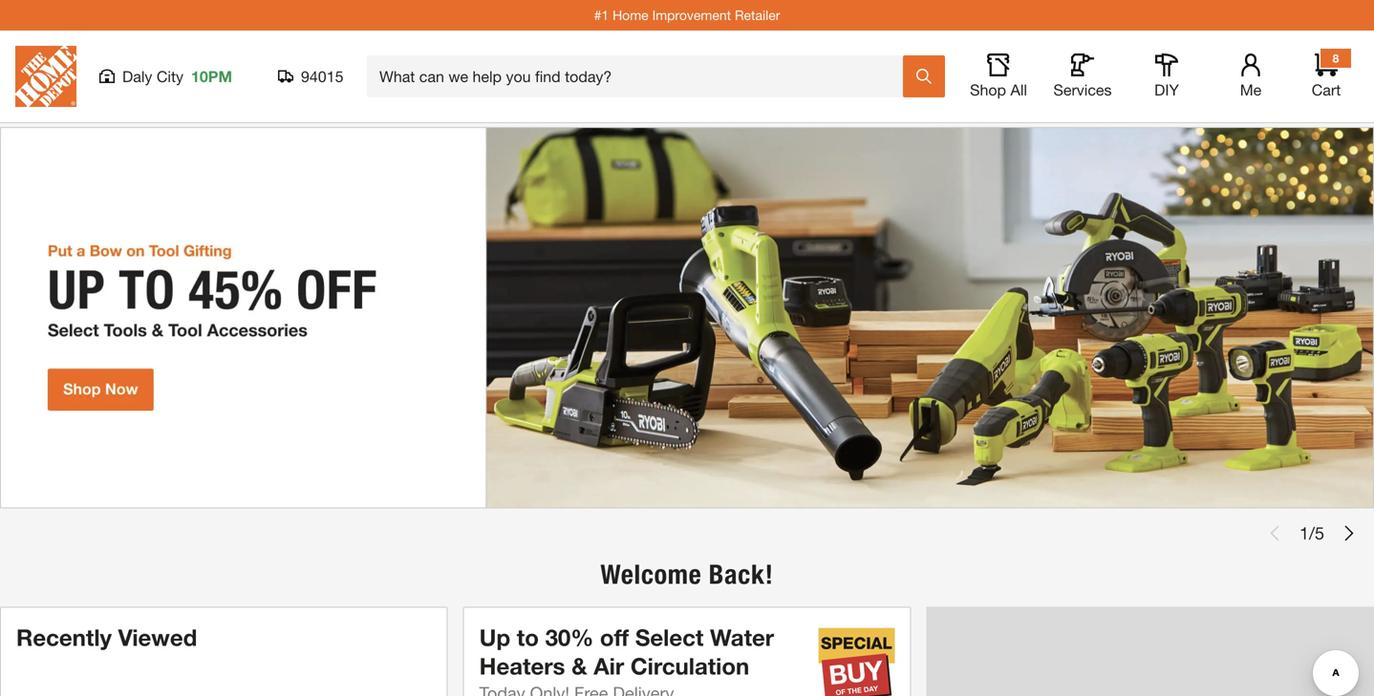 Task type: vqa. For each thing, say whether or not it's contained in the screenshot.
Some signs you may have a plumbing problem include:
no



Task type: locate. For each thing, give the bounding box(es) containing it.
select
[[636, 623, 704, 650]]

8
[[1333, 51, 1340, 64]]

94015 button
[[278, 66, 344, 85]]

diy button
[[1137, 53, 1198, 98]]

improvement
[[652, 6, 731, 22]]

welcome
[[601, 558, 702, 590]]

#1 home improvement retailer
[[594, 6, 780, 22]]

services button
[[1052, 53, 1114, 98]]

next slide image
[[1342, 525, 1357, 541]]

What can we help you find today? search field
[[380, 55, 902, 96]]

1 / 5
[[1300, 522, 1325, 543]]

shop
[[970, 80, 1007, 98]]

the home depot logo image
[[15, 45, 76, 106]]

#1
[[594, 6, 609, 22]]

up
[[480, 623, 511, 650]]

home
[[613, 6, 649, 22]]

this is the first slide image
[[1268, 525, 1283, 541]]

1
[[1300, 522, 1310, 543]]

up to 30% off select water heaters & air circulation
[[480, 623, 774, 679]]

cart
[[1312, 80, 1341, 98]]

10pm
[[191, 66, 232, 85]]

diy
[[1155, 80, 1180, 98]]

back!
[[709, 558, 774, 590]]

special buy logo image
[[819, 627, 895, 697]]

img for put a bow on tool gifting up to 45% off select tools & tool accessories image
[[0, 126, 1375, 508]]

94015
[[301, 66, 344, 85]]



Task type: describe. For each thing, give the bounding box(es) containing it.
me
[[1241, 80, 1262, 98]]

off
[[600, 623, 629, 650]]

water
[[710, 623, 774, 650]]

shop all
[[970, 80, 1028, 98]]

5
[[1315, 522, 1325, 543]]

services
[[1054, 80, 1112, 98]]

/
[[1310, 522, 1315, 543]]

viewed
[[118, 623, 197, 650]]

me button
[[1221, 53, 1282, 98]]

recently
[[16, 623, 112, 650]]

air
[[594, 652, 624, 679]]

all
[[1011, 80, 1028, 98]]

recently viewed
[[16, 623, 197, 650]]

30%
[[545, 623, 594, 650]]

retailer
[[735, 6, 780, 22]]

city
[[157, 66, 184, 85]]

circulation
[[631, 652, 750, 679]]

&
[[572, 652, 587, 679]]

heaters
[[480, 652, 565, 679]]

to
[[517, 623, 539, 650]]

daly city 10pm
[[122, 66, 232, 85]]

welcome back!
[[601, 558, 774, 590]]

cart 8
[[1312, 51, 1341, 98]]

daly
[[122, 66, 152, 85]]

shop all button
[[968, 53, 1030, 98]]



